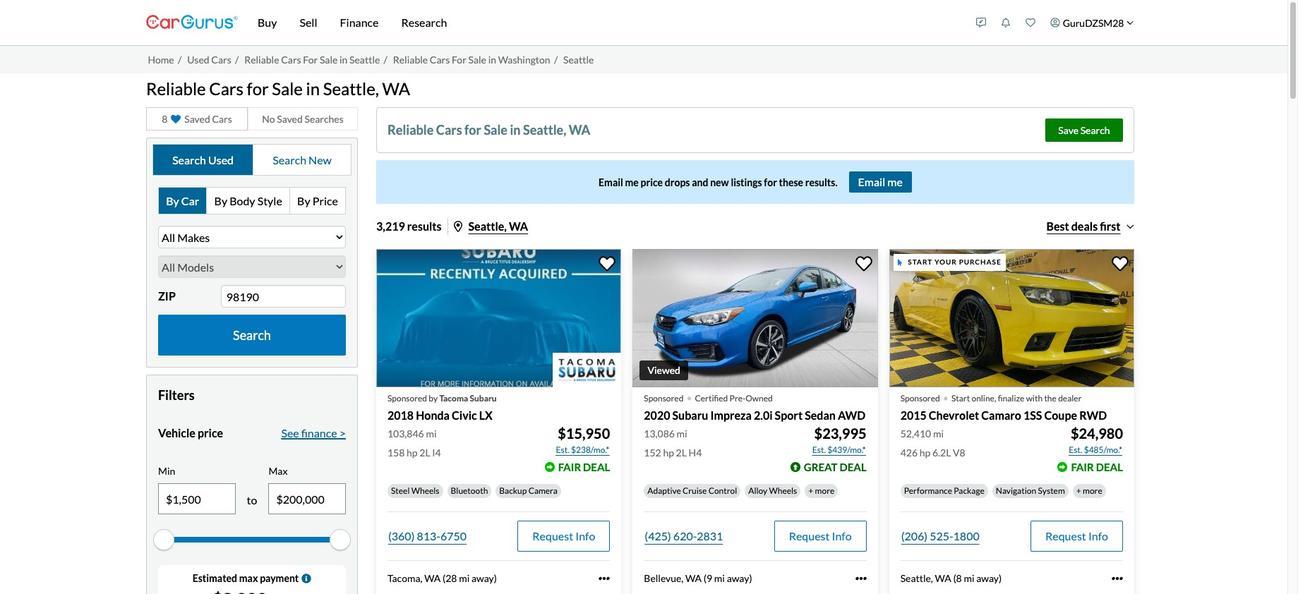 Task type: describe. For each thing, give the bounding box(es) containing it.
backup camera
[[499, 486, 558, 496]]

backup
[[499, 486, 527, 496]]

new
[[710, 176, 729, 188]]

estimated max payment
[[193, 573, 299, 585]]

(425) 620-2831
[[645, 529, 723, 543]]

1 / from the left
[[178, 53, 182, 65]]

search inside save search button
[[1081, 124, 1110, 136]]

hp for $24,980
[[920, 447, 931, 459]]

heart image
[[171, 114, 181, 124]]

mi inside 13,086 mi 152 hp 2l h4
[[677, 428, 687, 440]]

sponsored · certified pre-owned 2020 subaru impreza 2.0i sport sedan awd
[[644, 384, 866, 422]]

1 horizontal spatial price
[[641, 176, 663, 188]]

away) for $24,980
[[976, 572, 1002, 584]]

request info button for $15,950
[[518, 521, 610, 552]]

owned
[[746, 393, 773, 404]]

user icon image
[[1051, 18, 1060, 28]]

camera
[[529, 486, 558, 496]]

sponsored for $23,995
[[644, 393, 684, 404]]

4 / from the left
[[554, 53, 558, 65]]

vehicle price
[[158, 427, 223, 440]]

sponsored · start online, finalize with the dealer 2015 chevrolet camaro 1ss coupe rwd
[[901, 384, 1107, 422]]

style
[[257, 194, 282, 207]]

request for $24,980
[[1045, 529, 1086, 543]]

gurudzsm28
[[1063, 17, 1124, 29]]

by for by car
[[166, 194, 179, 207]]

search for search used
[[172, 153, 206, 167]]

cruise
[[683, 486, 707, 496]]

$24,980
[[1071, 425, 1123, 442]]

Max text field
[[269, 484, 345, 514]]

3,219 results
[[376, 220, 442, 233]]

reliable cars for sale in seattle link
[[244, 53, 380, 65]]

mi right (9
[[714, 572, 725, 584]]

email for email me
[[858, 175, 885, 189]]

subaru inside sponsored · certified pre-owned 2020 subaru impreza 2.0i sport sedan awd
[[672, 408, 708, 422]]

purchase
[[959, 258, 1001, 266]]

sport
[[775, 408, 803, 422]]

sell
[[300, 16, 317, 29]]

1 seattle from the left
[[349, 53, 380, 65]]

me for email me
[[888, 175, 903, 189]]

your
[[935, 258, 957, 266]]

est. for $15,950
[[556, 445, 569, 455]]

finance
[[340, 16, 379, 29]]

mi inside 103,846 mi 158 hp 2l i4
[[426, 428, 437, 440]]

save search
[[1058, 124, 1110, 136]]

deal for $23,995
[[840, 461, 867, 474]]

by price
[[297, 194, 338, 207]]

by price tab
[[290, 188, 345, 214]]

chevrolet
[[929, 408, 979, 422]]

washington
[[498, 53, 550, 65]]

+ more for $24,980
[[1076, 486, 1102, 496]]

by body style tab
[[207, 188, 290, 214]]

reliable cars for sale in washington link
[[393, 53, 550, 65]]

sponsored for $24,980
[[901, 393, 940, 404]]

cargurus logo homepage link image
[[146, 2, 238, 43]]

results.
[[805, 176, 838, 188]]

seattle, wa (8 mi away)
[[901, 572, 1002, 584]]

525-
[[930, 529, 953, 543]]

fair deal for tacoma subaru
[[558, 461, 610, 474]]

Min text field
[[159, 484, 235, 514]]

rwd
[[1079, 408, 1107, 422]]

payment
[[260, 573, 299, 585]]

max
[[239, 573, 258, 585]]

away) for $15,950
[[472, 572, 497, 584]]

certified
[[695, 393, 728, 404]]

saved cars
[[184, 113, 232, 125]]

steel
[[391, 486, 410, 496]]

103,846
[[388, 428, 424, 440]]

finance
[[301, 427, 337, 440]]

wa for seattle, wa (8 mi away)
[[935, 572, 951, 584]]

car
[[181, 194, 199, 207]]

to
[[247, 494, 257, 507]]

save
[[1058, 124, 1079, 136]]

seattle, wa button
[[454, 220, 528, 233]]

+ more for $23,995
[[809, 486, 835, 496]]

civic
[[452, 408, 477, 422]]

hp for $23,995
[[663, 447, 674, 459]]

2 saved from the left
[[277, 113, 303, 125]]

tacoma subaru image
[[553, 353, 621, 387]]

1 saved from the left
[[184, 113, 210, 125]]

6.2l
[[932, 447, 951, 459]]

by car
[[166, 194, 199, 207]]

search button
[[158, 315, 346, 356]]

$15,950 est. $238/mo.*
[[556, 425, 610, 455]]

gurudzsm28 menu
[[969, 3, 1141, 42]]

tacoma
[[439, 393, 468, 404]]

mi right (8
[[964, 572, 975, 584]]

min
[[158, 465, 175, 477]]

no saved searches
[[262, 113, 344, 125]]

with
[[1026, 393, 1043, 404]]

ellipsis h image for $24,980
[[1112, 573, 1123, 584]]

2015
[[901, 408, 927, 422]]

est. $439/mo.* button
[[812, 443, 867, 457]]

wa for tacoma, wa (28 mi away)
[[424, 572, 441, 584]]

by car tab
[[159, 188, 207, 214]]

home link
[[148, 53, 174, 65]]

ZIP telephone field
[[221, 285, 346, 308]]

1800
[[953, 529, 980, 543]]

search new tab
[[254, 145, 351, 175]]

2l for by
[[420, 447, 430, 459]]

more for $24,980
[[1083, 486, 1102, 496]]

+ for $24,980
[[1076, 486, 1081, 496]]

by for by price
[[297, 194, 310, 207]]

max
[[269, 465, 288, 477]]

performance package
[[904, 486, 985, 496]]

bluetooth
[[451, 486, 488, 496]]

sponsored by tacoma subaru 2018 honda civic lx
[[388, 393, 497, 422]]

8
[[162, 113, 168, 125]]

great
[[804, 461, 838, 474]]

performance
[[904, 486, 952, 496]]

fair for ·
[[1071, 461, 1094, 474]]

search for search new
[[273, 153, 306, 167]]

request info for $24,980
[[1045, 529, 1108, 543]]

est. for $24,980
[[1069, 445, 1082, 455]]

wa for seattle, wa
[[509, 220, 528, 233]]

(360) 813-6750 button
[[388, 521, 467, 552]]

mi right (28
[[459, 572, 470, 584]]

camaro
[[981, 408, 1021, 422]]

great deal
[[804, 461, 867, 474]]

ocean blue pearl 2020 subaru impreza 2.0i sport sedan awd sedan all-wheel drive continuously variable transmission image
[[633, 249, 878, 387]]

pre-
[[730, 393, 746, 404]]

see finance > link
[[281, 425, 346, 442]]

(425) 620-2831 button
[[644, 521, 724, 552]]

alloy
[[748, 486, 768, 496]]

2.0i
[[754, 408, 773, 422]]

viewed
[[648, 365, 680, 377]]

searches
[[305, 113, 344, 125]]

request for $23,995
[[789, 529, 830, 543]]



Task type: locate. For each thing, give the bounding box(es) containing it.
in
[[340, 53, 348, 65], [488, 53, 496, 65], [306, 78, 320, 98], [510, 122, 521, 138]]

1 horizontal spatial ellipsis h image
[[855, 573, 867, 584]]

3 by from the left
[[297, 194, 310, 207]]

home
[[148, 53, 174, 65]]

1 horizontal spatial request
[[789, 529, 830, 543]]

0 horizontal spatial + more
[[809, 486, 835, 496]]

request info down "alloy wheels"
[[789, 529, 852, 543]]

1 by from the left
[[166, 194, 179, 207]]

$439/mo.*
[[828, 445, 866, 455]]

used cars link
[[187, 53, 231, 65]]

1 horizontal spatial request info button
[[774, 521, 867, 552]]

price left drops
[[641, 176, 663, 188]]

0 vertical spatial price
[[641, 176, 663, 188]]

by inside tab
[[166, 194, 179, 207]]

2 vertical spatial for
[[764, 176, 777, 188]]

2 wheels from the left
[[769, 486, 797, 496]]

1 + from the left
[[809, 486, 813, 496]]

i4
[[432, 447, 441, 459]]

0 horizontal spatial ·
[[686, 384, 692, 409]]

0 horizontal spatial for
[[303, 53, 318, 65]]

2l inside 13,086 mi 152 hp 2l h4
[[676, 447, 687, 459]]

listings
[[731, 176, 762, 188]]

start your purchase
[[908, 258, 1001, 266]]

0 horizontal spatial deal
[[583, 461, 610, 474]]

search for search
[[233, 328, 271, 343]]

open notifications image
[[1001, 18, 1011, 28]]

more down "great"
[[815, 486, 835, 496]]

152
[[644, 447, 661, 459]]

>
[[339, 427, 346, 440]]

wa for bellevue, wa (9 mi away)
[[685, 572, 702, 584]]

0 horizontal spatial sponsored
[[388, 393, 427, 404]]

wheels for steel wheels
[[411, 486, 439, 496]]

1 for from the left
[[303, 53, 318, 65]]

fair deal for ·
[[1071, 461, 1123, 474]]

saved cars image
[[1026, 18, 1036, 28]]

0 horizontal spatial by
[[166, 194, 179, 207]]

more down est. $485/mo.* "button"
[[1083, 486, 1102, 496]]

email left drops
[[599, 176, 623, 188]]

request down camera
[[532, 529, 573, 543]]

subaru down certified
[[672, 408, 708, 422]]

1 horizontal spatial fair
[[1071, 461, 1094, 474]]

158
[[388, 447, 405, 459]]

1 · from the left
[[686, 384, 692, 409]]

by left body
[[214, 194, 227, 207]]

1 horizontal spatial saved
[[277, 113, 303, 125]]

0 horizontal spatial wheels
[[411, 486, 439, 496]]

steel wheels
[[391, 486, 439, 496]]

3 request info from the left
[[1045, 529, 1108, 543]]

sponsored inside sponsored · certified pre-owned 2020 subaru impreza 2.0i sport sedan awd
[[644, 393, 684, 404]]

1 2l from the left
[[420, 447, 430, 459]]

1 vertical spatial price
[[198, 427, 223, 440]]

these
[[779, 176, 803, 188]]

email for email me price drops and new listings for these results.
[[599, 176, 623, 188]]

start inside 'sponsored · start online, finalize with the dealer 2015 chevrolet camaro 1ss coupe rwd'
[[952, 393, 970, 404]]

info circle image
[[302, 574, 311, 584]]

0 horizontal spatial saved
[[184, 113, 210, 125]]

hp right 158
[[407, 447, 418, 459]]

/ right used cars link
[[235, 53, 239, 65]]

2 + from the left
[[1076, 486, 1081, 496]]

fair down est. $238/mo.* button
[[558, 461, 581, 474]]

request
[[532, 529, 573, 543], [789, 529, 830, 543], [1045, 529, 1086, 543]]

1 horizontal spatial + more
[[1076, 486, 1102, 496]]

by left price
[[297, 194, 310, 207]]

2 more from the left
[[1083, 486, 1102, 496]]

yellow 2015 chevrolet camaro 1ss coupe rwd coupe rear-wheel drive manual image
[[889, 249, 1134, 387]]

request info button down camera
[[518, 521, 610, 552]]

· inside sponsored · certified pre-owned 2020 subaru impreza 2.0i sport sedan awd
[[686, 384, 692, 409]]

mi down honda
[[426, 428, 437, 440]]

1 horizontal spatial me
[[888, 175, 903, 189]]

1 wheels from the left
[[411, 486, 439, 496]]

away) for $23,995
[[727, 572, 752, 584]]

sponsored up "2018"
[[388, 393, 427, 404]]

search inside search used tab
[[172, 153, 206, 167]]

+ down "great"
[[809, 486, 813, 496]]

deal down the $485/mo.*
[[1096, 461, 1123, 474]]

+
[[809, 486, 813, 496], [1076, 486, 1081, 496]]

hp
[[407, 447, 418, 459], [663, 447, 674, 459], [920, 447, 931, 459]]

3 info from the left
[[1088, 529, 1108, 543]]

(360)
[[388, 529, 415, 543]]

price
[[312, 194, 338, 207]]

1 horizontal spatial by
[[214, 194, 227, 207]]

search down zip phone field
[[233, 328, 271, 343]]

· right 2015
[[943, 384, 949, 409]]

3 request from the left
[[1045, 529, 1086, 543]]

2 sponsored from the left
[[644, 393, 684, 404]]

finalize
[[998, 393, 1025, 404]]

2 for from the left
[[452, 53, 466, 65]]

0 horizontal spatial request info
[[532, 529, 595, 543]]

est. inside $15,950 est. $238/mo.*
[[556, 445, 569, 455]]

finance button
[[329, 0, 390, 45]]

email me
[[858, 175, 903, 189]]

0 horizontal spatial for
[[247, 78, 269, 98]]

ellipsis h image for $15,950
[[599, 573, 610, 584]]

request info down camera
[[532, 529, 595, 543]]

used right home
[[187, 53, 209, 65]]

0 horizontal spatial seattle
[[349, 53, 380, 65]]

mi right 13,086
[[677, 428, 687, 440]]

sponsored up 2020
[[644, 393, 684, 404]]

see finance >
[[281, 427, 346, 440]]

1 horizontal spatial request info
[[789, 529, 852, 543]]

fair for tacoma subaru
[[558, 461, 581, 474]]

1 vertical spatial reliable cars for sale in seattle, wa
[[388, 122, 590, 138]]

3 / from the left
[[384, 53, 387, 65]]

control
[[708, 486, 737, 496]]

1 vertical spatial used
[[208, 153, 234, 167]]

map marker alt image
[[454, 221, 462, 232]]

1 vertical spatial subaru
[[672, 408, 708, 422]]

1 hp from the left
[[407, 447, 418, 459]]

2 ellipsis h image from the left
[[855, 573, 867, 584]]

coupe
[[1044, 408, 1077, 422]]

1 horizontal spatial more
[[1083, 486, 1102, 496]]

2 horizontal spatial sponsored
[[901, 393, 940, 404]]

3 sponsored from the left
[[901, 393, 940, 404]]

request info for $15,950
[[532, 529, 595, 543]]

0 horizontal spatial email
[[599, 176, 623, 188]]

1 horizontal spatial away)
[[727, 572, 752, 584]]

request down "alloy wheels"
[[789, 529, 830, 543]]

fair
[[558, 461, 581, 474], [1071, 461, 1094, 474]]

buy button
[[246, 0, 288, 45]]

no
[[262, 113, 275, 125]]

search left new
[[273, 153, 306, 167]]

vehicle
[[158, 427, 195, 440]]

(206) 525-1800
[[901, 529, 980, 543]]

sponsored inside 'sponsored · start online, finalize with the dealer 2015 chevrolet camaro 1ss coupe rwd'
[[901, 393, 940, 404]]

2 request from the left
[[789, 529, 830, 543]]

search
[[1081, 124, 1110, 136], [172, 153, 206, 167], [273, 153, 306, 167], [233, 328, 271, 343]]

request info down system
[[1045, 529, 1108, 543]]

1 horizontal spatial est.
[[812, 445, 826, 455]]

navigation system
[[996, 486, 1065, 496]]

hp inside 52,410 mi 426 hp 6.2l v8
[[920, 447, 931, 459]]

tab list for no saved searches
[[152, 144, 352, 176]]

(206)
[[901, 529, 928, 543]]

seattle,
[[323, 78, 379, 98], [523, 122, 566, 138], [468, 220, 507, 233], [901, 572, 933, 584]]

research
[[401, 16, 447, 29]]

1 horizontal spatial hp
[[663, 447, 674, 459]]

· for $24,980
[[943, 384, 949, 409]]

menu bar
[[238, 0, 969, 45]]

start right mouse pointer image
[[908, 258, 933, 266]]

2 est. from the left
[[812, 445, 826, 455]]

tacoma,
[[388, 572, 422, 584]]

deal
[[583, 461, 610, 474], [840, 461, 867, 474], [1096, 461, 1123, 474]]

0 horizontal spatial me
[[625, 176, 639, 188]]

2 horizontal spatial ellipsis h image
[[1112, 573, 1123, 584]]

me inside the email me button
[[888, 175, 903, 189]]

/ right home
[[178, 53, 182, 65]]

tab list containing by car
[[158, 187, 346, 215]]

1 horizontal spatial ·
[[943, 384, 949, 409]]

2 seattle from the left
[[563, 53, 594, 65]]

+ right system
[[1076, 486, 1081, 496]]

adaptive
[[648, 486, 681, 496]]

sale
[[320, 53, 338, 65], [468, 53, 486, 65], [272, 78, 303, 98], [484, 122, 508, 138]]

0 horizontal spatial request info button
[[518, 521, 610, 552]]

zip
[[158, 290, 176, 303]]

search used tab
[[153, 145, 254, 175]]

$15,950
[[558, 425, 610, 442]]

1 horizontal spatial 2l
[[676, 447, 687, 459]]

2l inside 103,846 mi 158 hp 2l i4
[[420, 447, 430, 459]]

ellipsis h image
[[599, 573, 610, 584], [855, 573, 867, 584], [1112, 573, 1123, 584]]

saved
[[184, 113, 210, 125], [277, 113, 303, 125]]

2 away) from the left
[[727, 572, 752, 584]]

1 deal from the left
[[583, 461, 610, 474]]

2 request info from the left
[[789, 529, 852, 543]]

3 away) from the left
[[976, 572, 1002, 584]]

3 request info button from the left
[[1031, 521, 1123, 552]]

1 request info button from the left
[[518, 521, 610, 552]]

package
[[954, 486, 985, 496]]

est. inside $24,980 est. $485/mo.*
[[1069, 445, 1082, 455]]

hp for $15,950
[[407, 447, 418, 459]]

0 horizontal spatial start
[[908, 258, 933, 266]]

search up car
[[172, 153, 206, 167]]

and
[[692, 176, 708, 188]]

for down research dropdown button at the top of the page
[[452, 53, 466, 65]]

0 horizontal spatial est.
[[556, 445, 569, 455]]

wheels right steel at the left bottom of page
[[411, 486, 439, 496]]

$485/mo.*
[[1084, 445, 1122, 455]]

3 deal from the left
[[1096, 461, 1123, 474]]

1 horizontal spatial fair deal
[[1071, 461, 1123, 474]]

1 more from the left
[[815, 486, 835, 496]]

email inside button
[[858, 175, 885, 189]]

menu bar containing buy
[[238, 0, 969, 45]]

sponsored
[[388, 393, 427, 404], [644, 393, 684, 404], [901, 393, 940, 404]]

2l left i4
[[420, 447, 430, 459]]

0 vertical spatial subaru
[[470, 393, 497, 404]]

2 / from the left
[[235, 53, 239, 65]]

· for $23,995
[[686, 384, 692, 409]]

hp inside 13,086 mi 152 hp 2l h4
[[663, 447, 674, 459]]

email right the results.
[[858, 175, 885, 189]]

add a car review image
[[976, 18, 986, 28]]

request info button for $23,995
[[774, 521, 867, 552]]

mi inside 52,410 mi 426 hp 6.2l v8
[[933, 428, 944, 440]]

est. down $15,950
[[556, 445, 569, 455]]

0 vertical spatial used
[[187, 53, 209, 65]]

· inside 'sponsored · start online, finalize with the dealer 2015 chevrolet camaro 1ss coupe rwd'
[[943, 384, 949, 409]]

2 horizontal spatial request info
[[1045, 529, 1108, 543]]

0 horizontal spatial +
[[809, 486, 813, 496]]

online,
[[972, 393, 996, 404]]

away) right (9
[[727, 572, 752, 584]]

2 fair from the left
[[1071, 461, 1094, 474]]

navigation
[[996, 486, 1036, 496]]

by left car
[[166, 194, 179, 207]]

2 request info button from the left
[[774, 521, 867, 552]]

2 by from the left
[[214, 194, 227, 207]]

the
[[1044, 393, 1057, 404]]

2 horizontal spatial away)
[[976, 572, 1002, 584]]

1 sponsored from the left
[[388, 393, 427, 404]]

used inside tab
[[208, 153, 234, 167]]

est.
[[556, 445, 569, 455], [812, 445, 826, 455], [1069, 445, 1082, 455]]

2 info from the left
[[832, 529, 852, 543]]

(28
[[443, 572, 457, 584]]

wheels for alloy wheels
[[769, 486, 797, 496]]

1 vertical spatial for
[[464, 122, 481, 138]]

3 est. from the left
[[1069, 445, 1082, 455]]

2 hp from the left
[[663, 447, 674, 459]]

0 vertical spatial for
[[247, 78, 269, 98]]

2 horizontal spatial info
[[1088, 529, 1108, 543]]

+ for $23,995
[[809, 486, 813, 496]]

2 horizontal spatial for
[[764, 176, 777, 188]]

wheels right alloy
[[769, 486, 797, 496]]

search right save
[[1081, 124, 1110, 136]]

1 horizontal spatial for
[[452, 53, 466, 65]]

0 vertical spatial tab list
[[152, 144, 352, 176]]

est. inside $23,995 est. $439/mo.*
[[812, 445, 826, 455]]

fair deal down est. $485/mo.* "button"
[[1071, 461, 1123, 474]]

alloy wheels
[[748, 486, 797, 496]]

1 vertical spatial start
[[952, 393, 970, 404]]

hp right the 426
[[920, 447, 931, 459]]

2018
[[388, 408, 414, 422]]

(9
[[704, 572, 712, 584]]

0 horizontal spatial subaru
[[470, 393, 497, 404]]

0 horizontal spatial price
[[198, 427, 223, 440]]

0 horizontal spatial ellipsis h image
[[599, 573, 610, 584]]

sponsored up 2015
[[901, 393, 940, 404]]

tab list
[[152, 144, 352, 176], [158, 187, 346, 215]]

info for $23,995
[[832, 529, 852, 543]]

away) right (8
[[976, 572, 1002, 584]]

dealer
[[1058, 393, 1082, 404]]

1 horizontal spatial sponsored
[[644, 393, 684, 404]]

away) right (28
[[472, 572, 497, 584]]

1 fair from the left
[[558, 461, 581, 474]]

1 request info from the left
[[532, 529, 595, 543]]

mi up 6.2l
[[933, 428, 944, 440]]

2 horizontal spatial by
[[297, 194, 310, 207]]

research button
[[390, 0, 458, 45]]

request for $15,950
[[532, 529, 573, 543]]

saved right no
[[277, 113, 303, 125]]

0 horizontal spatial more
[[815, 486, 835, 496]]

1 horizontal spatial subaru
[[672, 408, 708, 422]]

by
[[166, 194, 179, 207], [214, 194, 227, 207], [297, 194, 310, 207]]

(360) 813-6750
[[388, 529, 467, 543]]

1 horizontal spatial info
[[832, 529, 852, 543]]

0 horizontal spatial away)
[[472, 572, 497, 584]]

hp inside 103,846 mi 158 hp 2l i4
[[407, 447, 418, 459]]

2 horizontal spatial request
[[1045, 529, 1086, 543]]

1 vertical spatial tab list
[[158, 187, 346, 215]]

search inside search button
[[233, 328, 271, 343]]

deal down $238/mo.*
[[583, 461, 610, 474]]

request down system
[[1045, 529, 1086, 543]]

1 horizontal spatial deal
[[840, 461, 867, 474]]

by for by body style
[[214, 194, 227, 207]]

0 horizontal spatial fair
[[558, 461, 581, 474]]

info for $15,950
[[575, 529, 595, 543]]

1 horizontal spatial wheels
[[769, 486, 797, 496]]

hp right the 152
[[663, 447, 674, 459]]

subaru inside the sponsored by tacoma subaru 2018 honda civic lx
[[470, 393, 497, 404]]

deal for $24,980
[[1096, 461, 1123, 474]]

2l for ·
[[676, 447, 687, 459]]

2 · from the left
[[943, 384, 949, 409]]

deal down $439/mo.*
[[840, 461, 867, 474]]

+ more down "great"
[[809, 486, 835, 496]]

2 horizontal spatial request info button
[[1031, 521, 1123, 552]]

used down saved cars
[[208, 153, 234, 167]]

$24,980 est. $485/mo.*
[[1069, 425, 1123, 455]]

deal for $15,950
[[583, 461, 610, 474]]

· left certified
[[686, 384, 692, 409]]

1 est. from the left
[[556, 445, 569, 455]]

subaru up lx
[[470, 393, 497, 404]]

/ down finance popup button
[[384, 53, 387, 65]]

seattle down finance popup button
[[349, 53, 380, 65]]

cargurus logo homepage link link
[[146, 2, 238, 43]]

request info button down "alloy wheels"
[[774, 521, 867, 552]]

fair deal
[[558, 461, 610, 474], [1071, 461, 1123, 474]]

1 away) from the left
[[472, 572, 497, 584]]

2020
[[644, 408, 670, 422]]

chevron down image
[[1127, 19, 1134, 26]]

gurudzsm28 menu item
[[1043, 3, 1141, 42]]

search inside tab
[[273, 153, 306, 167]]

1 horizontal spatial email
[[858, 175, 885, 189]]

/
[[178, 53, 182, 65], [235, 53, 239, 65], [384, 53, 387, 65], [554, 53, 558, 65]]

0 horizontal spatial 2l
[[420, 447, 430, 459]]

seattle
[[349, 53, 380, 65], [563, 53, 594, 65]]

103,846 mi 158 hp 2l i4
[[388, 428, 441, 459]]

sponsored for $15,950
[[388, 393, 427, 404]]

request info button for $24,980
[[1031, 521, 1123, 552]]

0 horizontal spatial fair deal
[[558, 461, 610, 474]]

/ right washington
[[554, 53, 558, 65]]

tab list containing search used
[[152, 144, 352, 176]]

$23,995 est. $439/mo.*
[[812, 425, 867, 455]]

13,086 mi 152 hp 2l h4
[[644, 428, 702, 459]]

1 request from the left
[[532, 529, 573, 543]]

request info button down system
[[1031, 521, 1123, 552]]

620-
[[673, 529, 697, 543]]

1 info from the left
[[575, 529, 595, 543]]

1 horizontal spatial +
[[1076, 486, 1081, 496]]

2 horizontal spatial est.
[[1069, 445, 1082, 455]]

for down sell popup button
[[303, 53, 318, 65]]

me for email me price drops and new listings for these results.
[[625, 176, 639, 188]]

2l left h4
[[676, 447, 687, 459]]

0 horizontal spatial request
[[532, 529, 573, 543]]

request info for $23,995
[[789, 529, 852, 543]]

saved right heart image
[[184, 113, 210, 125]]

1 horizontal spatial seattle
[[563, 53, 594, 65]]

52,410 mi 426 hp 6.2l v8
[[901, 428, 965, 459]]

2 fair deal from the left
[[1071, 461, 1123, 474]]

2 + more from the left
[[1076, 486, 1102, 496]]

0 horizontal spatial info
[[575, 529, 595, 543]]

3,219
[[376, 220, 405, 233]]

(425)
[[645, 529, 671, 543]]

0 horizontal spatial hp
[[407, 447, 418, 459]]

price right vehicle
[[198, 427, 223, 440]]

est. for $23,995
[[812, 445, 826, 455]]

more for $23,995
[[815, 486, 835, 496]]

seattle right washington
[[563, 53, 594, 65]]

ellipsis h image for $23,995
[[855, 573, 867, 584]]

start up chevrolet in the right of the page
[[952, 393, 970, 404]]

1 fair deal from the left
[[558, 461, 610, 474]]

1 horizontal spatial for
[[464, 122, 481, 138]]

system
[[1038, 486, 1065, 496]]

3 hp from the left
[[920, 447, 931, 459]]

reliable
[[244, 53, 279, 65], [393, 53, 428, 65], [146, 78, 206, 98], [388, 122, 434, 138]]

sponsored inside the sponsored by tacoma subaru 2018 honda civic lx
[[388, 393, 427, 404]]

home / used cars / reliable cars for sale in seattle / reliable cars for sale in washington / seattle
[[148, 53, 594, 65]]

0 vertical spatial reliable cars for sale in seattle, wa
[[146, 78, 410, 98]]

2 2l from the left
[[676, 447, 687, 459]]

fair deal down est. $238/mo.* button
[[558, 461, 610, 474]]

for
[[303, 53, 318, 65], [452, 53, 466, 65]]

silver 2018 honda civic lx sedan front-wheel drive continuously variable transmission image
[[376, 249, 621, 387]]

2 deal from the left
[[840, 461, 867, 474]]

tab list for search new
[[158, 187, 346, 215]]

1 ellipsis h image from the left
[[599, 573, 610, 584]]

fair down est. $485/mo.* "button"
[[1071, 461, 1094, 474]]

more
[[815, 486, 835, 496], [1083, 486, 1102, 496]]

2 horizontal spatial deal
[[1096, 461, 1123, 474]]

1 horizontal spatial start
[[952, 393, 970, 404]]

est. up "great"
[[812, 445, 826, 455]]

mouse pointer image
[[898, 259, 902, 266]]

info for $24,980
[[1088, 529, 1108, 543]]

3 ellipsis h image from the left
[[1112, 573, 1123, 584]]

est. down $24,980 in the right of the page
[[1069, 445, 1082, 455]]

email me price drops and new listings for these results.
[[599, 176, 838, 188]]

·
[[686, 384, 692, 409], [943, 384, 949, 409]]

2 horizontal spatial hp
[[920, 447, 931, 459]]

1 + more from the left
[[809, 486, 835, 496]]

+ more right system
[[1076, 486, 1102, 496]]

0 vertical spatial start
[[908, 258, 933, 266]]



Task type: vqa. For each thing, say whether or not it's contained in the screenshot.
bottommost My
no



